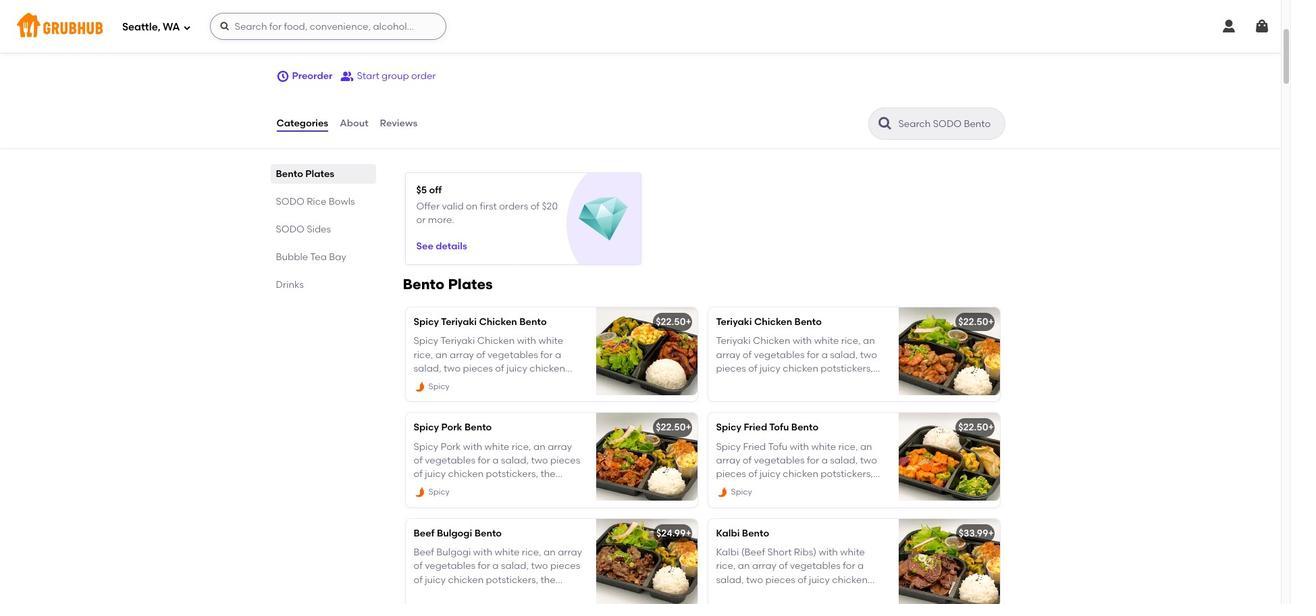 Task type: locate. For each thing, give the bounding box(es) containing it.
2 mac from the top
[[509, 602, 530, 604]]

cucumber
[[474, 482, 521, 494], [474, 588, 521, 599]]

2 cucumber from the top
[[474, 588, 521, 599]]

spicy image up beef bulgogi bento
[[414, 487, 426, 499]]

2 tangy- from the top
[[414, 588, 444, 599]]

$22.50 +
[[656, 316, 692, 328], [959, 316, 995, 328], [656, 422, 692, 433], [959, 422, 995, 433]]

$22.50 for spicy fried tofu bento
[[959, 422, 989, 433]]

salad.
[[532, 496, 561, 507], [532, 602, 561, 604]]

bulgogi inside beef bulgogi with white rice, an array of vegetables for a salad, two pieces of juicy chicken potstickers, the tangy-sweet cucumber kimchi and a side of the hawaiian mac salad.
[[437, 547, 471, 558]]

2 bulgogi from the top
[[437, 547, 471, 558]]

tangy- inside spicy pork with white rice, an array of vegetables for a salad, two pieces of juicy chicken potstickers, the tangy-sweet cucumber kimchi and a side of the hawaiian mac salad.
[[414, 482, 444, 494]]

juicy down beef bulgogi bento
[[425, 574, 446, 586]]

teriyaki
[[441, 316, 477, 328], [717, 316, 752, 328]]

$22.50 for spicy teriyaki chicken bento
[[656, 316, 686, 328]]

juicy down 'spicy pork bento'
[[425, 468, 446, 480]]

0 vertical spatial beef
[[414, 528, 435, 539]]

1 two from the top
[[531, 455, 548, 466]]

1 vertical spatial chicken
[[448, 574, 484, 586]]

of
[[531, 200, 540, 212], [414, 455, 423, 466], [414, 468, 423, 480], [435, 496, 444, 507], [414, 560, 423, 572], [414, 574, 423, 586], [435, 602, 444, 604]]

2 pieces from the top
[[551, 560, 581, 572]]

kimchi inside spicy pork with white rice, an array of vegetables for a salad, two pieces of juicy chicken potstickers, the tangy-sweet cucumber kimchi and a side of the hawaiian mac salad.
[[523, 482, 553, 494]]

categories button
[[276, 99, 329, 148]]

white down beef bulgogi bento
[[495, 547, 520, 558]]

2 hawaiian from the top
[[463, 602, 507, 604]]

an
[[534, 441, 546, 452], [544, 547, 556, 558]]

0 horizontal spatial plates
[[306, 168, 335, 180]]

chicken down beef bulgogi bento
[[448, 574, 484, 586]]

chicken inside spicy pork with white rice, an array of vegetables for a salad, two pieces of juicy chicken potstickers, the tangy-sweet cucumber kimchi and a side of the hawaiian mac salad.
[[448, 468, 484, 480]]

1 horizontal spatial svg image
[[276, 70, 290, 83]]

sweet inside beef bulgogi with white rice, an array of vegetables for a salad, two pieces of juicy chicken potstickers, the tangy-sweet cucumber kimchi and a side of the hawaiian mac salad.
[[444, 588, 471, 599]]

0 vertical spatial salad.
[[532, 496, 561, 507]]

sides
[[307, 224, 331, 235]]

offer
[[417, 200, 440, 212]]

Search for food, convenience, alcohol... search field
[[210, 13, 446, 40]]

1 vertical spatial vegetables
[[425, 560, 476, 572]]

svg image right wa
[[183, 23, 191, 31]]

1 horizontal spatial chicken
[[755, 316, 793, 328]]

pork
[[442, 422, 463, 433], [441, 441, 461, 452]]

1 vertical spatial pork
[[441, 441, 461, 452]]

juicy for beef
[[425, 574, 446, 586]]

rice
[[307, 196, 327, 207]]

1 vertical spatial hawaiian
[[463, 602, 507, 604]]

sweet for pork
[[444, 482, 471, 494]]

mac inside beef bulgogi with white rice, an array of vegetables for a salad, two pieces of juicy chicken potstickers, the tangy-sweet cucumber kimchi and a side of the hawaiian mac salad.
[[509, 602, 530, 604]]

$22.50 + for spicy fried tofu bento
[[959, 422, 995, 433]]

rice, for spicy pork bento
[[512, 441, 532, 452]]

spicy image
[[717, 487, 729, 499]]

1 horizontal spatial teriyaki
[[717, 316, 752, 328]]

1 vertical spatial spicy image
[[414, 487, 426, 499]]

1 vertical spatial rice,
[[522, 547, 542, 558]]

svg image
[[183, 23, 191, 31], [276, 70, 290, 83]]

0 vertical spatial potstickers,
[[486, 468, 539, 480]]

1 vegetables from the top
[[425, 455, 476, 466]]

1 vertical spatial array
[[558, 547, 583, 558]]

kimchi
[[523, 482, 553, 494], [523, 588, 553, 599]]

kalbi
[[717, 528, 740, 539]]

tangy- inside beef bulgogi with white rice, an array of vegetables for a salad, two pieces of juicy chicken potstickers, the tangy-sweet cucumber kimchi and a side of the hawaiian mac salad.
[[414, 588, 444, 599]]

and for spicy pork with white rice, an array of vegetables for a salad, two pieces of juicy chicken potstickers, the tangy-sweet cucumber kimchi and a side of the hawaiian mac salad.
[[556, 482, 574, 494]]

cucumber inside beef bulgogi with white rice, an array of vegetables for a salad, two pieces of juicy chicken potstickers, the tangy-sweet cucumber kimchi and a side of the hawaiian mac salad.
[[474, 588, 521, 599]]

details
[[436, 241, 467, 252]]

two inside spicy pork with white rice, an array of vegetables for a salad, two pieces of juicy chicken potstickers, the tangy-sweet cucumber kimchi and a side of the hawaiian mac salad.
[[531, 455, 548, 466]]

pork down 'spicy pork bento'
[[441, 441, 461, 452]]

0 vertical spatial sweet
[[444, 482, 471, 494]]

orders
[[499, 200, 529, 212]]

tangy-
[[414, 482, 444, 494], [414, 588, 444, 599]]

bubble tea bay tab
[[276, 250, 371, 264]]

0 vertical spatial salad,
[[501, 455, 529, 466]]

1 vertical spatial kimchi
[[523, 588, 553, 599]]

vegetables for bulgogi
[[425, 560, 476, 572]]

1 vertical spatial salad,
[[501, 560, 529, 572]]

1 beef from the top
[[414, 528, 435, 539]]

1 vertical spatial for
[[478, 560, 491, 572]]

side inside beef bulgogi with white rice, an array of vegetables for a salad, two pieces of juicy chicken potstickers, the tangy-sweet cucumber kimchi and a side of the hawaiian mac salad.
[[414, 602, 433, 604]]

1 salad. from the top
[[532, 496, 561, 507]]

chicken
[[479, 316, 518, 328], [755, 316, 793, 328]]

vegetables inside spicy pork with white rice, an array of vegetables for a salad, two pieces of juicy chicken potstickers, the tangy-sweet cucumber kimchi and a side of the hawaiian mac salad.
[[425, 455, 476, 466]]

drinks
[[276, 279, 304, 291]]

bowls
[[329, 196, 355, 207]]

delivery only 40–55 min
[[276, 29, 335, 52]]

rice,
[[512, 441, 532, 452], [522, 547, 542, 558]]

potstickers, for beef bulgogi bento
[[486, 574, 539, 586]]

beef bulgogi bento
[[414, 528, 502, 539]]

juicy inside spicy pork with white rice, an array of vegetables for a salad, two pieces of juicy chicken potstickers, the tangy-sweet cucumber kimchi and a side of the hawaiian mac salad.
[[425, 468, 446, 480]]

0 vertical spatial pork
[[442, 422, 463, 433]]

sweet for bulgogi
[[444, 588, 471, 599]]

0 horizontal spatial chicken
[[479, 316, 518, 328]]

hawaiian for bulgogi
[[463, 602, 507, 604]]

svg image
[[1222, 18, 1238, 34], [1255, 18, 1271, 34], [219, 21, 230, 32]]

for inside beef bulgogi with white rice, an array of vegetables for a salad, two pieces of juicy chicken potstickers, the tangy-sweet cucumber kimchi and a side of the hawaiian mac salad.
[[478, 560, 491, 572]]

start group order button
[[341, 64, 436, 88]]

array inside beef bulgogi with white rice, an array of vegetables for a salad, two pieces of juicy chicken potstickers, the tangy-sweet cucumber kimchi and a side of the hawaiian mac salad.
[[558, 547, 583, 558]]

1 tangy- from the top
[[414, 482, 444, 494]]

bulgogi for bento
[[437, 528, 473, 539]]

an for beef bulgogi with white rice, an array of vegetables for a salad, two pieces of juicy chicken potstickers, the tangy-sweet cucumber kimchi and a side of the hawaiian mac salad.
[[544, 547, 556, 558]]

1 vertical spatial two
[[531, 560, 548, 572]]

plates
[[306, 168, 335, 180], [448, 276, 493, 293]]

$22.50
[[656, 316, 686, 328], [959, 316, 989, 328], [656, 422, 686, 433], [959, 422, 989, 433]]

bulgogi for with
[[437, 547, 471, 558]]

reviews
[[380, 117, 418, 129]]

2 kimchi from the top
[[523, 588, 553, 599]]

spicy teriyaki chicken bento image
[[596, 307, 698, 395]]

2 vegetables from the top
[[425, 560, 476, 572]]

salad, for beef bulgogi bento
[[501, 560, 529, 572]]

0 vertical spatial bento plates
[[276, 168, 335, 180]]

$22.50 + for spicy pork bento
[[656, 422, 692, 433]]

0 vertical spatial an
[[534, 441, 546, 452]]

with for bulgogi
[[474, 547, 493, 558]]

1 vertical spatial an
[[544, 547, 556, 558]]

salad,
[[501, 455, 529, 466], [501, 560, 529, 572]]

salad, inside spicy pork with white rice, an array of vegetables for a salad, two pieces of juicy chicken potstickers, the tangy-sweet cucumber kimchi and a side of the hawaiian mac salad.
[[501, 455, 529, 466]]

0 vertical spatial spicy image
[[414, 381, 426, 393]]

2 salad, from the top
[[501, 560, 529, 572]]

beef for beef bulgogi with white rice, an array of vegetables for a salad, two pieces of juicy chicken potstickers, the tangy-sweet cucumber kimchi and a side of the hawaiian mac salad.
[[414, 547, 434, 558]]

white down 'spicy pork bento'
[[485, 441, 510, 452]]

1 pieces from the top
[[551, 455, 581, 466]]

teriyaki chicken bento image
[[899, 307, 1000, 395]]

with down 'spicy pork bento'
[[463, 441, 483, 452]]

1 vertical spatial salad.
[[532, 602, 561, 604]]

sodo for sodo sides
[[276, 224, 305, 235]]

tangy- up beef bulgogi bento
[[414, 482, 444, 494]]

two inside beef bulgogi with white rice, an array of vegetables for a salad, two pieces of juicy chicken potstickers, the tangy-sweet cucumber kimchi and a side of the hawaiian mac salad.
[[531, 560, 548, 572]]

spicy pork with white rice, an array of vegetables for a salad, two pieces of juicy chicken potstickers, the tangy-sweet cucumber kimchi and a side of the hawaiian mac salad.
[[414, 441, 582, 507]]

2 for from the top
[[478, 560, 491, 572]]

sweet
[[444, 482, 471, 494], [444, 588, 471, 599]]

juicy inside beef bulgogi with white rice, an array of vegetables for a salad, two pieces of juicy chicken potstickers, the tangy-sweet cucumber kimchi and a side of the hawaiian mac salad.
[[425, 574, 446, 586]]

an for spicy pork with white rice, an array of vegetables for a salad, two pieces of juicy chicken potstickers, the tangy-sweet cucumber kimchi and a side of the hawaiian mac salad.
[[534, 441, 546, 452]]

two
[[531, 455, 548, 466], [531, 560, 548, 572]]

0 vertical spatial pieces
[[551, 455, 581, 466]]

spicy pork bento image
[[596, 413, 698, 501]]

cucumber for pork
[[474, 482, 521, 494]]

preorder
[[292, 70, 333, 82]]

1 mac from the top
[[509, 496, 530, 507]]

potstickers, inside beef bulgogi with white rice, an array of vegetables for a salad, two pieces of juicy chicken potstickers, the tangy-sweet cucumber kimchi and a side of the hawaiian mac salad.
[[486, 574, 539, 586]]

start group order
[[357, 70, 436, 82]]

2 teriyaki from the left
[[717, 316, 752, 328]]

side
[[414, 496, 433, 507], [414, 602, 433, 604]]

tangy- down beef bulgogi bento
[[414, 588, 444, 599]]

valid
[[442, 200, 464, 212]]

for inside spicy pork with white rice, an array of vegetables for a salad, two pieces of juicy chicken potstickers, the tangy-sweet cucumber kimchi and a side of the hawaiian mac salad.
[[478, 455, 491, 466]]

for down 'spicy pork bento'
[[478, 455, 491, 466]]

1 vertical spatial bento plates
[[403, 276, 493, 293]]

sweet down beef bulgogi bento
[[444, 588, 471, 599]]

sodo sides
[[276, 224, 331, 235]]

+ for kalbi bento image
[[989, 528, 995, 539]]

1 kimchi from the top
[[523, 482, 553, 494]]

chicken down 'spicy pork bento'
[[448, 468, 484, 480]]

array
[[548, 441, 572, 452], [558, 547, 583, 558]]

beef
[[414, 528, 435, 539], [414, 547, 434, 558]]

pork inside spicy pork with white rice, an array of vegetables for a salad, two pieces of juicy chicken potstickers, the tangy-sweet cucumber kimchi and a side of the hawaiian mac salad.
[[441, 441, 461, 452]]

salad, inside beef bulgogi with white rice, an array of vegetables for a salad, two pieces of juicy chicken potstickers, the tangy-sweet cucumber kimchi and a side of the hawaiian mac salad.
[[501, 560, 529, 572]]

group
[[382, 70, 409, 82]]

0 vertical spatial bulgogi
[[437, 528, 473, 539]]

plates up spicy teriyaki chicken bento
[[448, 276, 493, 293]]

1 horizontal spatial plates
[[448, 276, 493, 293]]

sodo up bubble
[[276, 224, 305, 235]]

pieces inside spicy pork with white rice, an array of vegetables for a salad, two pieces of juicy chicken potstickers, the tangy-sweet cucumber kimchi and a side of the hawaiian mac salad.
[[551, 455, 581, 466]]

pieces for spicy pork with white rice, an array of vegetables for a salad, two pieces of juicy chicken potstickers, the tangy-sweet cucumber kimchi and a side of the hawaiian mac salad.
[[551, 455, 581, 466]]

2 sodo from the top
[[276, 224, 305, 235]]

1 juicy from the top
[[425, 468, 446, 480]]

1 vertical spatial with
[[474, 547, 493, 558]]

+ for spicy teriyaki chicken bento image
[[686, 316, 692, 328]]

1 sodo from the top
[[276, 196, 305, 207]]

with inside spicy pork with white rice, an array of vegetables for a salad, two pieces of juicy chicken potstickers, the tangy-sweet cucumber kimchi and a side of the hawaiian mac salad.
[[463, 441, 483, 452]]

1 vertical spatial mac
[[509, 602, 530, 604]]

0 vertical spatial svg image
[[183, 23, 191, 31]]

salad. inside spicy pork with white rice, an array of vegetables for a salad, two pieces of juicy chicken potstickers, the tangy-sweet cucumber kimchi and a side of the hawaiian mac salad.
[[532, 496, 561, 507]]

an inside beef bulgogi with white rice, an array of vegetables for a salad, two pieces of juicy chicken potstickers, the tangy-sweet cucumber kimchi and a side of the hawaiian mac salad.
[[544, 547, 556, 558]]

0 vertical spatial and
[[556, 482, 574, 494]]

kalbi bento image
[[899, 519, 1000, 604]]

vegetables inside beef bulgogi with white rice, an array of vegetables for a salad, two pieces of juicy chicken potstickers, the tangy-sweet cucumber kimchi and a side of the hawaiian mac salad.
[[425, 560, 476, 572]]

chicken
[[448, 468, 484, 480], [448, 574, 484, 586]]

1 vertical spatial and
[[556, 588, 574, 599]]

juicy for spicy
[[425, 468, 446, 480]]

sweet up beef bulgogi bento
[[444, 482, 471, 494]]

1 and from the top
[[556, 482, 574, 494]]

sweet inside spicy pork with white rice, an array of vegetables for a salad, two pieces of juicy chicken potstickers, the tangy-sweet cucumber kimchi and a side of the hawaiian mac salad.
[[444, 482, 471, 494]]

salad. inside beef bulgogi with white rice, an array of vegetables for a salad, two pieces of juicy chicken potstickers, the tangy-sweet cucumber kimchi and a side of the hawaiian mac salad.
[[532, 602, 561, 604]]

1 vertical spatial sodo
[[276, 224, 305, 235]]

array for beef bulgogi with white rice, an array of vegetables for a salad, two pieces of juicy chicken potstickers, the tangy-sweet cucumber kimchi and a side of the hawaiian mac salad.
[[558, 547, 583, 558]]

more.
[[428, 214, 455, 226]]

0 vertical spatial array
[[548, 441, 572, 452]]

mac
[[509, 496, 530, 507], [509, 602, 530, 604]]

1 for from the top
[[478, 455, 491, 466]]

pork up spicy pork with white rice, an array of vegetables for a salad, two pieces of juicy chicken potstickers, the tangy-sweet cucumber kimchi and a side of the hawaiian mac salad.
[[442, 422, 463, 433]]

search icon image
[[877, 116, 894, 132]]

salad. for spicy pork with white rice, an array of vegetables for a salad, two pieces of juicy chicken potstickers, the tangy-sweet cucumber kimchi and a side of the hawaiian mac salad.
[[532, 496, 561, 507]]

side inside spicy pork with white rice, an array of vegetables for a salad, two pieces of juicy chicken potstickers, the tangy-sweet cucumber kimchi and a side of the hawaiian mac salad.
[[414, 496, 433, 507]]

+ for beef bulgogi bento image
[[686, 528, 692, 539]]

0 vertical spatial hawaiian
[[463, 496, 507, 507]]

1 chicken from the top
[[448, 468, 484, 480]]

2 two from the top
[[531, 560, 548, 572]]

1 vertical spatial juicy
[[425, 574, 446, 586]]

spicy image up 'spicy pork bento'
[[414, 381, 426, 393]]

plates inside tab
[[306, 168, 335, 180]]

0 horizontal spatial bento plates
[[276, 168, 335, 180]]

spicy image
[[414, 381, 426, 393], [414, 487, 426, 499]]

+ for "spicy pork bento" image
[[686, 422, 692, 433]]

+ for the teriyaki chicken bento "image"
[[989, 316, 995, 328]]

2 chicken from the top
[[448, 574, 484, 586]]

see
[[417, 241, 434, 252]]

1 salad, from the top
[[501, 455, 529, 466]]

tea
[[310, 251, 327, 263]]

sodo
[[276, 196, 305, 207], [276, 224, 305, 235]]

and
[[556, 482, 574, 494], [556, 588, 574, 599]]

potstickers,
[[486, 468, 539, 480], [486, 574, 539, 586]]

bubble
[[276, 251, 308, 263]]

with
[[463, 441, 483, 452], [474, 547, 493, 558]]

svg image left preorder at the left of page
[[276, 70, 290, 83]]

0 vertical spatial tangy-
[[414, 482, 444, 494]]

0 vertical spatial plates
[[306, 168, 335, 180]]

bento plates tab
[[276, 167, 371, 181]]

2 spicy image from the top
[[414, 487, 426, 499]]

1 vertical spatial bulgogi
[[437, 547, 471, 558]]

bulgogi up beef bulgogi with white rice, an array of vegetables for a salad, two pieces of juicy chicken potstickers, the tangy-sweet cucumber kimchi and a side of the hawaiian mac salad.
[[437, 528, 473, 539]]

0 vertical spatial cucumber
[[474, 482, 521, 494]]

array inside spicy pork with white rice, an array of vegetables for a salad, two pieces of juicy chicken potstickers, the tangy-sweet cucumber kimchi and a side of the hawaiian mac salad.
[[548, 441, 572, 452]]

$33.99
[[959, 528, 989, 539]]

0 vertical spatial mac
[[509, 496, 530, 507]]

bubble tea bay
[[276, 251, 346, 263]]

with inside beef bulgogi with white rice, an array of vegetables for a salad, two pieces of juicy chicken potstickers, the tangy-sweet cucumber kimchi and a side of the hawaiian mac salad.
[[474, 547, 493, 558]]

1 hawaiian from the top
[[463, 496, 507, 507]]

2 salad. from the top
[[532, 602, 561, 604]]

0 vertical spatial with
[[463, 441, 483, 452]]

1 vertical spatial pieces
[[551, 560, 581, 572]]

1 cucumber from the top
[[474, 482, 521, 494]]

2 juicy from the top
[[425, 574, 446, 586]]

and inside spicy pork with white rice, an array of vegetables for a salad, two pieces of juicy chicken potstickers, the tangy-sweet cucumber kimchi and a side of the hawaiian mac salad.
[[556, 482, 574, 494]]

spicy
[[414, 316, 439, 328], [429, 382, 450, 391], [414, 422, 439, 433], [717, 422, 742, 433], [414, 441, 439, 452], [429, 487, 450, 497], [731, 487, 753, 497]]

first
[[480, 200, 497, 212]]

kimchi for beef bulgogi with white rice, an array of vegetables for a salad, two pieces of juicy chicken potstickers, the tangy-sweet cucumber kimchi and a side of the hawaiian mac salad.
[[523, 588, 553, 599]]

pieces
[[551, 455, 581, 466], [551, 560, 581, 572]]

beef inside beef bulgogi with white rice, an array of vegetables for a salad, two pieces of juicy chicken potstickers, the tangy-sweet cucumber kimchi and a side of the hawaiian mac salad.
[[414, 547, 434, 558]]

1 vertical spatial plates
[[448, 276, 493, 293]]

hawaiian
[[463, 496, 507, 507], [463, 602, 507, 604]]

1 spicy image from the top
[[414, 381, 426, 393]]

2 potstickers, from the top
[[486, 574, 539, 586]]

rice, inside beef bulgogi with white rice, an array of vegetables for a salad, two pieces of juicy chicken potstickers, the tangy-sweet cucumber kimchi and a side of the hawaiian mac salad.
[[522, 547, 542, 558]]

vegetables down beef bulgogi bento
[[425, 560, 476, 572]]

1 vertical spatial potstickers,
[[486, 574, 539, 586]]

spicy fried tofu bento image
[[899, 413, 1000, 501]]

1 side from the top
[[414, 496, 433, 507]]

an inside spicy pork with white rice, an array of vegetables for a salad, two pieces of juicy chicken potstickers, the tangy-sweet cucumber kimchi and a side of the hawaiian mac salad.
[[534, 441, 546, 452]]

1 vertical spatial cucumber
[[474, 588, 521, 599]]

0 vertical spatial rice,
[[512, 441, 532, 452]]

1 sweet from the top
[[444, 482, 471, 494]]

cucumber inside spicy pork with white rice, an array of vegetables for a salad, two pieces of juicy chicken potstickers, the tangy-sweet cucumber kimchi and a side of the hawaiian mac salad.
[[474, 482, 521, 494]]

bento plates
[[276, 168, 335, 180], [403, 276, 493, 293]]

and for beef bulgogi with white rice, an array of vegetables for a salad, two pieces of juicy chicken potstickers, the tangy-sweet cucumber kimchi and a side of the hawaiian mac salad.
[[556, 588, 574, 599]]

delivery
[[276, 29, 313, 41]]

spicy fried tofu bento
[[717, 422, 819, 433]]

0 vertical spatial chicken
[[448, 468, 484, 480]]

bento
[[276, 168, 303, 180], [403, 276, 445, 293], [520, 316, 547, 328], [795, 316, 822, 328], [465, 422, 492, 433], [792, 422, 819, 433], [475, 528, 502, 539], [743, 528, 770, 539]]

kimchi inside beef bulgogi with white rice, an array of vegetables for a salad, two pieces of juicy chicken potstickers, the tangy-sweet cucumber kimchi and a side of the hawaiian mac salad.
[[523, 588, 553, 599]]

vegetables
[[425, 455, 476, 466], [425, 560, 476, 572]]

0 vertical spatial kimchi
[[523, 482, 553, 494]]

bento plates up "sodo rice bowls"
[[276, 168, 335, 180]]

0 horizontal spatial teriyaki
[[441, 316, 477, 328]]

white inside beef bulgogi with white rice, an array of vegetables for a salad, two pieces of juicy chicken potstickers, the tangy-sweet cucumber kimchi and a side of the hawaiian mac salad.
[[495, 547, 520, 558]]

1 bulgogi from the top
[[437, 528, 473, 539]]

potstickers, inside spicy pork with white rice, an array of vegetables for a salad, two pieces of juicy chicken potstickers, the tangy-sweet cucumber kimchi and a side of the hawaiian mac salad.
[[486, 468, 539, 480]]

for for bulgogi
[[478, 560, 491, 572]]

sodo left rice
[[276, 196, 305, 207]]

teriyaki chicken bento
[[717, 316, 822, 328]]

chicken inside beef bulgogi with white rice, an array of vegetables for a salad, two pieces of juicy chicken potstickers, the tangy-sweet cucumber kimchi and a side of the hawaiian mac salad.
[[448, 574, 484, 586]]

sodo rice bowls
[[276, 196, 355, 207]]

for down beef bulgogi bento
[[478, 560, 491, 572]]

1 vertical spatial side
[[414, 602, 433, 604]]

chicken for bulgogi
[[448, 574, 484, 586]]

2 sweet from the top
[[444, 588, 471, 599]]

1 vertical spatial white
[[495, 547, 520, 558]]

mac inside spicy pork with white rice, an array of vegetables for a salad, two pieces of juicy chicken potstickers, the tangy-sweet cucumber kimchi and a side of the hawaiian mac salad.
[[509, 496, 530, 507]]

salad. for beef bulgogi with white rice, an array of vegetables for a salad, two pieces of juicy chicken potstickers, the tangy-sweet cucumber kimchi and a side of the hawaiian mac salad.
[[532, 602, 561, 604]]

vegetables down 'spicy pork bento'
[[425, 455, 476, 466]]

for
[[478, 455, 491, 466], [478, 560, 491, 572]]

$33.99 +
[[959, 528, 995, 539]]

and inside beef bulgogi with white rice, an array of vegetables for a salad, two pieces of juicy chicken potstickers, the tangy-sweet cucumber kimchi and a side of the hawaiian mac salad.
[[556, 588, 574, 599]]

plates up sodo rice bowls tab
[[306, 168, 335, 180]]

1 vertical spatial tangy-
[[414, 588, 444, 599]]

svg image inside main navigation navigation
[[183, 23, 191, 31]]

$20
[[542, 200, 558, 212]]

pieces inside beef bulgogi with white rice, an array of vegetables for a salad, two pieces of juicy chicken potstickers, the tangy-sweet cucumber kimchi and a side of the hawaiian mac salad.
[[551, 560, 581, 572]]

a
[[493, 455, 499, 466], [576, 482, 582, 494], [493, 560, 499, 572], [576, 588, 582, 599]]

with down beef bulgogi bento
[[474, 547, 493, 558]]

0 vertical spatial side
[[414, 496, 433, 507]]

0 vertical spatial juicy
[[425, 468, 446, 480]]

$24.99 +
[[657, 528, 692, 539]]

white inside spicy pork with white rice, an array of vegetables for a salad, two pieces of juicy chicken potstickers, the tangy-sweet cucumber kimchi and a side of the hawaiian mac salad.
[[485, 441, 510, 452]]

2 and from the top
[[556, 588, 574, 599]]

0 vertical spatial vegetables
[[425, 455, 476, 466]]

bulgogi
[[437, 528, 473, 539], [437, 547, 471, 558]]

1 vertical spatial svg image
[[276, 70, 290, 83]]

with for pork
[[463, 441, 483, 452]]

0 vertical spatial for
[[478, 455, 491, 466]]

juicy
[[425, 468, 446, 480], [425, 574, 446, 586]]

bento plates down see details button
[[403, 276, 493, 293]]

$5 off offer valid on first orders of $20 or more.
[[417, 184, 558, 226]]

+
[[686, 316, 692, 328], [989, 316, 995, 328], [686, 422, 692, 433], [989, 422, 995, 433], [686, 528, 692, 539], [989, 528, 995, 539]]

bulgogi down beef bulgogi bento
[[437, 547, 471, 558]]

the
[[541, 468, 556, 480], [446, 496, 461, 507], [541, 574, 556, 586], [446, 602, 461, 604]]

0 vertical spatial white
[[485, 441, 510, 452]]

hawaiian inside spicy pork with white rice, an array of vegetables for a salad, two pieces of juicy chicken potstickers, the tangy-sweet cucumber kimchi and a side of the hawaiian mac salad.
[[463, 496, 507, 507]]

1 vertical spatial beef
[[414, 547, 434, 558]]

2 side from the top
[[414, 602, 433, 604]]

0 vertical spatial two
[[531, 455, 548, 466]]

0 vertical spatial sodo
[[276, 196, 305, 207]]

rice, inside spicy pork with white rice, an array of vegetables for a salad, two pieces of juicy chicken potstickers, the tangy-sweet cucumber kimchi and a side of the hawaiian mac salad.
[[512, 441, 532, 452]]

kalbi bento
[[717, 528, 770, 539]]

2 beef from the top
[[414, 547, 434, 558]]

white
[[485, 441, 510, 452], [495, 547, 520, 558]]

1 vertical spatial sweet
[[444, 588, 471, 599]]

0 horizontal spatial svg image
[[183, 23, 191, 31]]

1 potstickers, from the top
[[486, 468, 539, 480]]

hawaiian inside beef bulgogi with white rice, an array of vegetables for a salad, two pieces of juicy chicken potstickers, the tangy-sweet cucumber kimchi and a side of the hawaiian mac salad.
[[463, 602, 507, 604]]



Task type: describe. For each thing, give the bounding box(es) containing it.
spicy image for spicy teriyaki chicken bento
[[414, 381, 426, 393]]

fried
[[744, 422, 768, 433]]

salad, for spicy pork bento
[[501, 455, 529, 466]]

vegetables for pork
[[425, 455, 476, 466]]

for for pork
[[478, 455, 491, 466]]

start
[[357, 70, 380, 82]]

preorder button
[[276, 64, 333, 88]]

about
[[340, 117, 369, 129]]

rice, for beef bulgogi bento
[[522, 547, 542, 558]]

2 horizontal spatial svg image
[[1255, 18, 1271, 34]]

$5
[[417, 184, 427, 196]]

cucumber for bulgogi
[[474, 588, 521, 599]]

kimchi for spicy pork with white rice, an array of vegetables for a salad, two pieces of juicy chicken potstickers, the tangy-sweet cucumber kimchi and a side of the hawaiian mac salad.
[[523, 482, 553, 494]]

hawaiian for pork
[[463, 496, 507, 507]]

1 horizontal spatial bento plates
[[403, 276, 493, 293]]

white for spicy pork bento
[[485, 441, 510, 452]]

tangy- for spicy pork with white rice, an array of vegetables for a salad, two pieces of juicy chicken potstickers, the tangy-sweet cucumber kimchi and a side of the hawaiian mac salad.
[[414, 482, 444, 494]]

bay
[[329, 251, 346, 263]]

1 horizontal spatial svg image
[[1222, 18, 1238, 34]]

beef bulgogi with white rice, an array of vegetables for a salad, two pieces of juicy chicken potstickers, the tangy-sweet cucumber kimchi and a side of the hawaiian mac salad.
[[414, 547, 583, 604]]

seattle, wa
[[122, 21, 180, 33]]

1 chicken from the left
[[479, 316, 518, 328]]

pieces for beef bulgogi with white rice, an array of vegetables for a salad, two pieces of juicy chicken potstickers, the tangy-sweet cucumber kimchi and a side of the hawaiian mac salad.
[[551, 560, 581, 572]]

pork for bento
[[442, 422, 463, 433]]

sodo sides tab
[[276, 222, 371, 236]]

promo image
[[579, 195, 628, 244]]

spicy teriyaki chicken bento
[[414, 316, 547, 328]]

people icon image
[[341, 70, 354, 83]]

$22.50 + for spicy teriyaki chicken bento
[[656, 316, 692, 328]]

beef for beef bulgogi bento
[[414, 528, 435, 539]]

Search SODO Bento search field
[[898, 118, 1001, 130]]

white for beef bulgogi bento
[[495, 547, 520, 558]]

spicy pork bento
[[414, 422, 492, 433]]

drinks tab
[[276, 278, 371, 292]]

reviews button
[[379, 99, 418, 148]]

min
[[302, 42, 317, 52]]

2 chicken from the left
[[755, 316, 793, 328]]

order
[[411, 70, 436, 82]]

0 horizontal spatial svg image
[[219, 21, 230, 32]]

side for beef bulgogi with white rice, an array of vegetables for a salad, two pieces of juicy chicken potstickers, the tangy-sweet cucumber kimchi and a side of the hawaiian mac salad.
[[414, 602, 433, 604]]

chicken for pork
[[448, 468, 484, 480]]

of inside $5 off offer valid on first orders of $20 or more.
[[531, 200, 540, 212]]

see details button
[[417, 235, 467, 259]]

potstickers, for spicy pork bento
[[486, 468, 539, 480]]

+ for spicy fried tofu bento image
[[989, 422, 995, 433]]

wa
[[163, 21, 180, 33]]

two for spicy pork with white rice, an array of vegetables for a salad, two pieces of juicy chicken potstickers, the tangy-sweet cucumber kimchi and a side of the hawaiian mac salad.
[[531, 455, 548, 466]]

mac for beef bulgogi with white rice, an array of vegetables for a salad, two pieces of juicy chicken potstickers, the tangy-sweet cucumber kimchi and a side of the hawaiian mac salad.
[[509, 602, 530, 604]]

main navigation navigation
[[0, 0, 1282, 53]]

about button
[[339, 99, 369, 148]]

bento plates inside tab
[[276, 168, 335, 180]]

sodo rice bowls tab
[[276, 195, 371, 209]]

$22.50 for spicy pork bento
[[656, 422, 686, 433]]

sodo for sodo rice bowls
[[276, 196, 305, 207]]

spicy inside spicy pork with white rice, an array of vegetables for a salad, two pieces of juicy chicken potstickers, the tangy-sweet cucumber kimchi and a side of the hawaiian mac salad.
[[414, 441, 439, 452]]

mac for spicy pork with white rice, an array of vegetables for a salad, two pieces of juicy chicken potstickers, the tangy-sweet cucumber kimchi and a side of the hawaiian mac salad.
[[509, 496, 530, 507]]

or
[[417, 214, 426, 226]]

two for beef bulgogi with white rice, an array of vegetables for a salad, two pieces of juicy chicken potstickers, the tangy-sweet cucumber kimchi and a side of the hawaiian mac salad.
[[531, 560, 548, 572]]

tangy- for beef bulgogi with white rice, an array of vegetables for a salad, two pieces of juicy chicken potstickers, the tangy-sweet cucumber kimchi and a side of the hawaiian mac salad.
[[414, 588, 444, 599]]

see details
[[417, 241, 467, 252]]

pork for with
[[441, 441, 461, 452]]

seattle,
[[122, 21, 160, 33]]

spicy image for spicy pork bento
[[414, 487, 426, 499]]

40–55
[[276, 42, 300, 52]]

bento inside tab
[[276, 168, 303, 180]]

categories
[[277, 117, 329, 129]]

1 teriyaki from the left
[[441, 316, 477, 328]]

svg image inside preorder button
[[276, 70, 290, 83]]

beef bulgogi bento image
[[596, 519, 698, 604]]

tofu
[[770, 422, 790, 433]]

on
[[466, 200, 478, 212]]

only
[[316, 29, 335, 41]]

array for spicy pork with white rice, an array of vegetables for a salad, two pieces of juicy chicken potstickers, the tangy-sweet cucumber kimchi and a side of the hawaiian mac salad.
[[548, 441, 572, 452]]

off
[[429, 184, 442, 196]]

$24.99
[[657, 528, 686, 539]]

side for spicy pork with white rice, an array of vegetables for a salad, two pieces of juicy chicken potstickers, the tangy-sweet cucumber kimchi and a side of the hawaiian mac salad.
[[414, 496, 433, 507]]



Task type: vqa. For each thing, say whether or not it's contained in the screenshot.
the bottommost 2023
no



